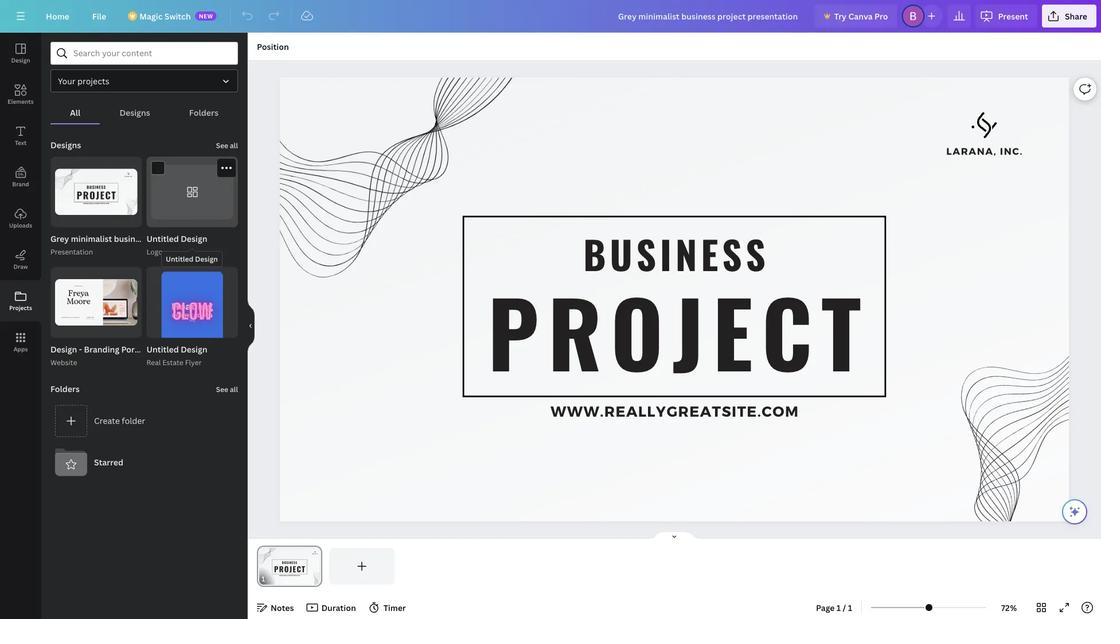 Task type: locate. For each thing, give the bounding box(es) containing it.
untitled design logo
[[147, 234, 207, 257]]

1 horizontal spatial folders
[[189, 107, 218, 118]]

2 see from the top
[[216, 385, 228, 394]]

business
[[583, 225, 770, 283]]

1 horizontal spatial designs
[[120, 107, 150, 118]]

real
[[147, 358, 161, 367]]

group for minimalist
[[50, 157, 142, 228]]

pro
[[875, 11, 888, 22]]

design up the elements button
[[11, 56, 30, 64]]

Select ownership filter button
[[50, 69, 238, 92]]

1 horizontal spatial of
[[219, 327, 227, 335]]

0 horizontal spatial group
[[50, 157, 142, 228]]

1 of from the left
[[122, 327, 131, 335]]

of left 2
[[219, 327, 227, 335]]

1 vertical spatial project
[[488, 264, 870, 398]]

design up flyer at left bottom
[[181, 344, 207, 355]]

text button
[[0, 115, 41, 157]]

timer
[[384, 603, 406, 613]]

duration
[[321, 603, 356, 613]]

magic
[[139, 11, 163, 22]]

0 horizontal spatial designs
[[50, 140, 81, 151]]

0 vertical spatial designs
[[120, 107, 150, 118]]

designs down all at the left
[[50, 140, 81, 151]]

folder
[[122, 416, 145, 426]]

0 horizontal spatial of
[[122, 327, 131, 335]]

untitled right "logo"
[[166, 254, 193, 264]]

all for designs
[[230, 141, 238, 150]]

1 vertical spatial all
[[230, 385, 238, 394]]

untitled up "logo"
[[147, 234, 179, 244]]

untitled inside untitled design logo
[[147, 234, 179, 244]]

2 of from the left
[[219, 327, 227, 335]]

design down presentation
[[195, 254, 218, 264]]

design up untitled design on the left top
[[181, 234, 207, 244]]

0 horizontal spatial folders
[[50, 384, 80, 394]]

1 vertical spatial folders
[[50, 384, 80, 394]]

folders
[[189, 107, 218, 118], [50, 384, 80, 394]]

all
[[230, 141, 238, 150], [230, 385, 238, 394]]

0 vertical spatial see
[[216, 141, 228, 150]]

designs button
[[100, 102, 170, 123]]

1 left 2
[[214, 327, 217, 335]]

1 vertical spatial untitled
[[166, 254, 193, 264]]

business
[[114, 234, 148, 244]]

present button
[[975, 5, 1038, 28]]

1 vertical spatial see
[[216, 385, 228, 394]]

home link
[[37, 5, 78, 28]]

design
[[11, 56, 30, 64], [181, 234, 207, 244], [195, 254, 218, 264], [181, 344, 207, 355]]

switch
[[165, 11, 191, 22]]

1 left 9
[[117, 327, 121, 335]]

0 vertical spatial project
[[150, 234, 178, 244]]

all for folders
[[230, 385, 238, 394]]

present
[[998, 11, 1028, 22]]

0 vertical spatial untitled
[[147, 234, 179, 244]]

starred
[[94, 457, 123, 468]]

try canva pro
[[834, 11, 888, 22]]

2 group from the left
[[147, 157, 238, 228]]

grey minimalist business project presentation presentation
[[50, 234, 232, 257]]

2 see all from the top
[[216, 385, 238, 394]]

0 horizontal spatial project
[[150, 234, 178, 244]]

1 of 2 group
[[147, 267, 238, 352]]

new
[[199, 12, 213, 20]]

of inside 1 of 2 group
[[219, 327, 227, 335]]

untitled inside untitled design real estate flyer
[[147, 344, 179, 355]]

1
[[117, 327, 121, 335], [214, 327, 217, 335], [837, 603, 841, 613], [848, 603, 852, 613]]

see
[[216, 141, 228, 150], [216, 385, 228, 394]]

brand
[[12, 180, 29, 188]]

create
[[94, 416, 120, 426]]

uploads
[[9, 221, 32, 229]]

2 all from the top
[[230, 385, 238, 394]]

see for folders
[[216, 385, 228, 394]]

create folder
[[94, 416, 145, 426]]

untitled design group
[[147, 157, 238, 258], [147, 267, 238, 368]]

group
[[50, 157, 142, 228], [147, 157, 238, 228]]

of inside the 1 of 9 group
[[122, 327, 131, 335]]

draw
[[13, 263, 28, 270]]

group inside "grey minimalist business project presentation" group
[[50, 157, 142, 228]]

0 vertical spatial see all button
[[215, 134, 239, 157]]

all
[[70, 107, 80, 118]]

grey
[[50, 234, 69, 244]]

see all button
[[215, 134, 239, 157], [215, 378, 239, 401]]

2 untitled design group from the top
[[147, 267, 238, 368]]

of for real estate flyer
[[219, 327, 227, 335]]

2 vertical spatial untitled
[[147, 344, 179, 355]]

see all
[[216, 141, 238, 150], [216, 385, 238, 394]]

folders inside button
[[189, 107, 218, 118]]

starred button
[[50, 442, 238, 483]]

group up 'minimalist'
[[50, 157, 142, 228]]

1 horizontal spatial group
[[147, 157, 238, 228]]

grey minimalist business project presentation group
[[50, 157, 232, 258]]

0 vertical spatial untitled design group
[[147, 157, 238, 258]]

1 see all from the top
[[216, 141, 238, 150]]

0 vertical spatial folders
[[189, 107, 218, 118]]

website
[[50, 358, 77, 367]]

untitled
[[147, 234, 179, 244], [166, 254, 193, 264], [147, 344, 179, 355]]

elements button
[[0, 74, 41, 115]]

designs down your projects button
[[120, 107, 150, 118]]

1 see from the top
[[216, 141, 228, 150]]

design for untitled design real estate flyer
[[181, 344, 207, 355]]

untitled up real
[[147, 344, 179, 355]]

1 vertical spatial see all
[[216, 385, 238, 394]]

file button
[[83, 5, 115, 28]]

of
[[122, 327, 131, 335], [219, 327, 227, 335]]

1 vertical spatial designs
[[50, 140, 81, 151]]

Search your content search field
[[73, 42, 231, 64]]

1 group from the left
[[50, 157, 142, 228]]

design inside untitled design logo
[[181, 234, 207, 244]]

1 vertical spatial untitled design group
[[147, 267, 238, 368]]

9
[[132, 327, 136, 335]]

untitled design real estate flyer
[[147, 344, 207, 367]]

1 see all button from the top
[[215, 134, 239, 157]]

1 untitled design group from the top
[[147, 157, 238, 258]]

minimalist
[[71, 234, 112, 244]]

hide pages image
[[647, 531, 702, 540]]

design inside untitled design real estate flyer
[[181, 344, 207, 355]]

1 vertical spatial see all button
[[215, 378, 239, 401]]

uploads button
[[0, 198, 41, 239]]

1 all from the top
[[230, 141, 238, 150]]

design inside button
[[11, 56, 30, 64]]

designs
[[120, 107, 150, 118], [50, 140, 81, 151]]

project inside grey minimalist business project presentation presentation
[[150, 234, 178, 244]]

of left 9
[[122, 327, 131, 335]]

0 vertical spatial all
[[230, 141, 238, 150]]

project
[[150, 234, 178, 244], [488, 264, 870, 398]]

group up presentation
[[147, 157, 238, 228]]

0 vertical spatial see all
[[216, 141, 238, 150]]

2 see all button from the top
[[215, 378, 239, 401]]

home
[[46, 11, 69, 22]]

page 1 image
[[257, 548, 322, 585]]

untitled for untitled design real estate flyer
[[147, 344, 179, 355]]



Task type: describe. For each thing, give the bounding box(es) containing it.
design for untitled design
[[195, 254, 218, 264]]

1 of 9
[[117, 327, 136, 335]]

see all for folders
[[216, 385, 238, 394]]

text
[[15, 139, 26, 147]]

page
[[816, 603, 835, 613]]

notes
[[271, 603, 294, 613]]

apps button
[[0, 322, 41, 363]]

of for website
[[122, 327, 131, 335]]

1 inside group
[[117, 327, 121, 335]]

untitled for untitled design
[[166, 254, 193, 264]]

estate
[[162, 358, 183, 367]]

position
[[257, 41, 289, 52]]

create folder button
[[50, 401, 238, 442]]

design - branding portfolio website in white  grey  black  light classic minimal style group
[[50, 267, 142, 368]]

notes button
[[252, 599, 299, 617]]

72% button
[[991, 599, 1028, 617]]

brand button
[[0, 157, 41, 198]]

Page title text field
[[270, 574, 275, 585]]

see all button for folders
[[215, 378, 239, 401]]

inc.
[[1000, 145, 1023, 157]]

1 of 9 group
[[50, 267, 142, 338]]

all button
[[50, 102, 100, 123]]

1 left / on the bottom right of the page
[[837, 603, 841, 613]]

position button
[[252, 37, 294, 56]]

larana,
[[947, 145, 997, 157]]

presentation
[[50, 247, 93, 257]]

try canva pro button
[[815, 5, 897, 28]]

canva assistant image
[[1068, 505, 1082, 519]]

logo
[[147, 247, 163, 257]]

your
[[58, 75, 76, 86]]

1 right / on the bottom right of the page
[[848, 603, 852, 613]]

untitled design
[[166, 254, 218, 264]]

file
[[92, 11, 106, 22]]

magic switch
[[139, 11, 191, 22]]

72%
[[1001, 603, 1017, 613]]

share
[[1065, 11, 1088, 22]]

try
[[834, 11, 847, 22]]

group for design
[[147, 157, 238, 228]]

your projects
[[58, 75, 109, 86]]

projects button
[[0, 280, 41, 322]]

see all for designs
[[216, 141, 238, 150]]

presentation
[[180, 234, 230, 244]]

elements
[[8, 98, 34, 105]]

1 horizontal spatial project
[[488, 264, 870, 398]]

see all button for designs
[[215, 134, 239, 157]]

www.reallygreatsite.com
[[551, 403, 799, 420]]

1 of 2
[[214, 327, 232, 335]]

folders button
[[170, 102, 238, 123]]

design button
[[0, 33, 41, 74]]

flyer
[[185, 358, 202, 367]]

2
[[229, 327, 232, 335]]

projects
[[77, 75, 109, 86]]

/
[[843, 603, 846, 613]]

apps
[[14, 345, 28, 353]]

larana, inc.
[[947, 145, 1023, 157]]

draw button
[[0, 239, 41, 280]]

duration button
[[303, 599, 361, 617]]

Design title text field
[[609, 5, 810, 28]]

side panel tab list
[[0, 33, 41, 363]]

designs inside button
[[120, 107, 150, 118]]

projects
[[9, 304, 32, 312]]

timer button
[[365, 599, 411, 617]]

1 inside group
[[214, 327, 217, 335]]

main menu bar
[[0, 0, 1101, 33]]

untitled for untitled design logo
[[147, 234, 179, 244]]

canva
[[849, 11, 873, 22]]

design for untitled design logo
[[181, 234, 207, 244]]

share button
[[1042, 5, 1097, 28]]

page 1 / 1
[[816, 603, 852, 613]]

see for designs
[[216, 141, 228, 150]]

hide image
[[247, 299, 255, 354]]



Task type: vqa. For each thing, say whether or not it's contained in the screenshot.
the nice
no



